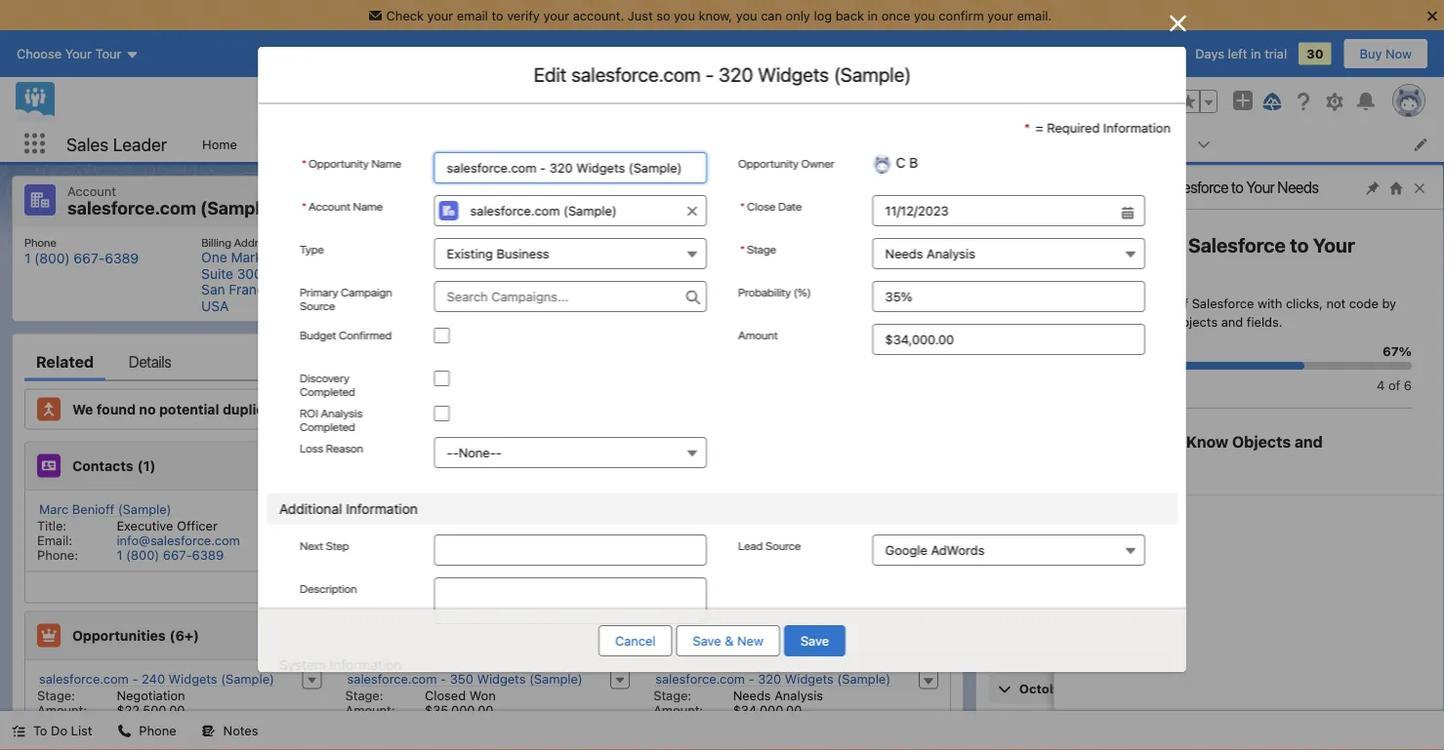 Task type: vqa. For each thing, say whether or not it's contained in the screenshot.
"Service" related to Aged Cases by Agent
no



Task type: describe. For each thing, give the bounding box(es) containing it.
upcoming for partnership
[[1117, 608, 1176, 623]]

2 horizontal spatial •
[[1316, 432, 1322, 447]]

log
[[814, 8, 832, 22]]

* for * stage needs analysis
[[740, 242, 745, 256]]

2 your from the left
[[543, 8, 569, 22]]

name for * account name
[[353, 199, 382, 213]]

step
[[325, 539, 349, 553]]

owner for opportunity owner
[[801, 156, 834, 170]]

Next Step text field
[[434, 535, 706, 566]]

1 all from the left
[[1185, 432, 1200, 447]]

* for * opportunity name
[[301, 156, 306, 170]]

account up c
[[652, 235, 694, 249]]

to
[[33, 724, 47, 739]]

widgets for salesforce.com - 240 widgets (sample)
[[169, 672, 217, 687]]

primary campaign source
[[299, 285, 392, 312]]

details
[[129, 353, 171, 371]]

2 opportunity from the left
[[738, 156, 798, 170]]

know,
[[699, 8, 733, 22]]

tab list containing related
[[24, 342, 951, 381]]

buy now button
[[1343, 38, 1429, 69]]

Primary Campaign Source text field
[[434, 281, 706, 312]]

type
[[299, 242, 323, 256]]

1 horizontal spatial marc
[[1095, 538, 1127, 554]]

$22,500.00
[[117, 704, 185, 718]]

have for discuss
[[1068, 608, 1096, 623]]

analysis for roi analysis completed
[[320, 406, 362, 420]]

related link
[[36, 342, 94, 381]]

you have an upcoming task with for marc
[[1043, 559, 1236, 574]]

account up type
[[308, 199, 350, 213]]

salesforce.com - 320 widgets (sample) element
[[642, 668, 950, 735]]

2 task image from the top
[[1008, 716, 1031, 740]]

0 horizontal spatial in
[[868, 8, 878, 22]]

text default image for to do list
[[12, 725, 25, 739]]

1 vertical spatial your
[[1313, 234, 1355, 257]]

by
[[1382, 296, 1397, 311]]

check
[[386, 8, 424, 22]]

* for * account name
[[301, 199, 306, 213]]

0 vertical spatial salesforce
[[1164, 178, 1229, 197]]

progress bar image
[[1086, 362, 1304, 370]]

budget
[[299, 328, 336, 342]]

to inside customize salesforce to your needs
[[1290, 234, 1309, 257]]

edit button
[[1263, 186, 1319, 218]]

salesforce.com - 350 widgets (sample) link
[[347, 672, 583, 688]]

an for marc
[[1099, 559, 1114, 574]]

edit for edit salesforce.com - 320 widgets (sample)
[[533, 63, 566, 86]]

accounts link
[[613, 126, 691, 162]]

needs inside customize salesforce to your needs
[[1086, 258, 1145, 281]]

(sample) right demo
[[1247, 538, 1304, 554]]

activities
[[1260, 432, 1313, 447]]

new
[[737, 634, 764, 649]]

(sample) up 'notes' on the left bottom of page
[[221, 672, 274, 687]]

67%
[[1383, 344, 1412, 358]]

learning
[[1086, 315, 1133, 330]]

chatter link for the activity link
[[1093, 342, 1140, 381]]

benioff
[[72, 502, 114, 517]]

$35,000.00
[[425, 704, 494, 718]]

date
[[778, 199, 801, 213]]

salesforce.com - 210 widgets (sample) element
[[25, 735, 334, 751]]

check your email to verify your account. just so you know, you can only log back in once you confirm your email.
[[386, 8, 1052, 22]]

email
[[457, 8, 488, 22]]

upcoming for marc
[[1117, 559, 1176, 574]]

edit for edit
[[1280, 195, 1302, 209]]

0 vertical spatial 320
[[718, 63, 753, 86]]

1 horizontal spatial •
[[1232, 432, 1238, 447]]

this
[[314, 402, 339, 418]]

http://www.salesforce.com
[[422, 250, 590, 266]]

you have an upcoming task with for partnership
[[1043, 608, 1236, 623]]

dashboards link
[[398, 126, 492, 162]]

94105
[[320, 282, 360, 298]]

* stage needs analysis
[[740, 242, 975, 261]]

0 horizontal spatial your
[[1247, 178, 1275, 197]]

&
[[725, 634, 734, 649]]

once
[[881, 8, 910, 22]]

contacts
[[72, 458, 133, 474]]

http://www.salesforce.com link
[[422, 250, 590, 266]]

call
[[1068, 538, 1092, 554]]

account owner
[[652, 235, 730, 249]]

demo
[[1208, 538, 1244, 554]]

salesforce.com for salesforce.com - 320 widgets (sample)
[[655, 672, 745, 687]]

suite
[[201, 266, 233, 282]]

1 inside marc benioff (sample) element
[[117, 548, 122, 563]]

1 horizontal spatial in
[[1251, 46, 1261, 61]]

account inside button
[[1138, 195, 1187, 209]]

buy
[[1360, 46, 1382, 61]]

objects
[[1174, 315, 1218, 330]]

october
[[1019, 682, 1071, 696]]

1 inside phone 1 (800) 667-6389
[[24, 250, 31, 266]]

(%)
[[793, 285, 811, 299]]

view for view more
[[1173, 642, 1201, 656]]

view for view account hierarchy
[[1106, 195, 1135, 209]]

* for * = required information
[[1024, 120, 1030, 135]]

(800) inside marc benioff (sample) element
[[126, 548, 159, 563]]

phone for phone
[[139, 724, 176, 739]]

text default image
[[202, 725, 215, 739]]

amount: for closed won amount:
[[345, 704, 395, 718]]

to do list button
[[0, 712, 104, 751]]

Stage, Needs Analysis button
[[872, 238, 1145, 270]]

1 vertical spatial customize
[[1086, 234, 1184, 257]]

salesforce.com down just
[[571, 63, 700, 86]]

discuss partnership opportunities (sample)
[[1068, 587, 1342, 603]]

0 vertical spatial information
[[1103, 120, 1170, 135]]

salesforce.com - 240 widgets (sample)
[[39, 672, 274, 687]]

320 inside related tab panel
[[758, 672, 781, 687]]

(sample) up address
[[200, 198, 277, 219]]

edit salesforce.com - 320 widgets (sample)
[[533, 63, 911, 86]]

needs analysis amount:
[[653, 689, 823, 718]]

task for opportunities
[[1179, 608, 1204, 623]]

c b link
[[678, 251, 700, 269]]

salesforce.com - 320 widgets (sample)
[[655, 672, 891, 687]]

back
[[836, 8, 864, 22]]

phone 1 (800) 667-6389
[[24, 235, 139, 266]]

have for call
[[1068, 559, 1096, 574]]

google
[[885, 543, 927, 558]]

chatter link for home link
[[249, 126, 317, 162]]

account down sales
[[67, 184, 116, 198]]

salesforce.com for salesforce.com - 350 widgets (sample)
[[347, 672, 437, 687]]

* for * close date
[[740, 199, 745, 213]]

(6+)
[[170, 628, 199, 644]]

Lead Source button
[[872, 535, 1145, 566]]

most
[[1144, 296, 1173, 311]]

67% status
[[1086, 332, 1412, 393]]

filters: all time • all activities • all types
[[1141, 432, 1377, 447]]

to left schedule at the bottom
[[1131, 538, 1143, 554]]

campaigns
[[858, 137, 924, 151]]

no
[[139, 402, 156, 418]]

salesforce.com - 240 widgets (sample) element
[[25, 668, 334, 735]]

2023
[[1083, 682, 1116, 696]]

save for save
[[801, 634, 829, 649]]

st
[[278, 249, 292, 266]]

close for $22,500.00 close date:
[[37, 718, 70, 733]]

related tab panel
[[24, 381, 951, 751]]

date: for $35,000.00
[[382, 718, 414, 733]]

close for $35,000.00 close date:
[[345, 718, 379, 733]]

1 horizontal spatial group
[[1177, 90, 1218, 113]]

discuss
[[1068, 587, 1117, 603]]

667- inside phone 1 (800) 667-6389
[[74, 250, 105, 266]]

to left edit button
[[1232, 178, 1244, 197]]

marc benioff (sample) element
[[25, 499, 334, 565]]

1 vertical spatial 1 (800) 667-6389 link
[[117, 548, 224, 563]]

(sample) down back
[[833, 63, 911, 86]]

phone for phone 1 (800) 667-6389
[[24, 235, 56, 249]]

delete button
[[1318, 186, 1389, 218]]

leave feedback
[[1084, 46, 1180, 61]]

now
[[1386, 46, 1412, 61]]

* = required information
[[1024, 120, 1170, 135]]

salesforce.com - 350 widgets (sample) element
[[334, 668, 642, 735]]

filters:
[[1141, 432, 1181, 447]]

roi
[[299, 406, 318, 420]]

Amount text field
[[872, 324, 1145, 355]]

(800) inside phone 1 (800) 667-6389
[[34, 250, 70, 266]]

website http://www.salesforce.com
[[422, 235, 590, 266]]

with for schedule
[[1208, 559, 1232, 574]]

details link
[[129, 342, 171, 381]]

needs inside "* stage needs analysis"
[[885, 247, 923, 261]]

stage: for salesforce.com - 240 widgets (sample)
[[37, 689, 75, 704]]

1 your from the left
[[427, 8, 453, 22]]

additional information
[[279, 501, 417, 518]]

only
[[786, 8, 810, 22]]

related
[[36, 353, 94, 371]]

(sample) up executive
[[118, 502, 171, 517]]

won
[[469, 689, 496, 704]]

do
[[51, 724, 67, 739]]

opportunities image
[[37, 624, 61, 648]]

to right email
[[492, 8, 503, 22]]

save for save & new
[[693, 634, 721, 649]]

assets list item
[[1134, 126, 1223, 162]]

3 all from the left
[[1326, 432, 1341, 447]]

chatter for the activity link
[[1093, 353, 1140, 371]]

widgets down only at the right
[[757, 63, 829, 86]]

11/28/2023
[[425, 718, 491, 733]]

date: for $22,500.00
[[74, 718, 105, 733]]

one
[[201, 249, 227, 266]]

amount: for needs analysis amount:
[[653, 704, 703, 718]]

3 you from the left
[[914, 8, 935, 22]]

Loss Reason button
[[434, 437, 706, 469]]

search... button
[[497, 86, 887, 117]]

time
[[1203, 432, 1229, 447]]

date: for $34,000.00
[[690, 718, 722, 733]]

• inside dropdown button
[[1074, 682, 1080, 696]]

found
[[97, 402, 136, 418]]

salesforce inside 'make the most of salesforce with clicks, not code by learning about objects and fields.'
[[1192, 296, 1254, 311]]

fields.
[[1247, 315, 1283, 330]]



Task type: locate. For each thing, give the bounding box(es) containing it.
dashboards list item
[[398, 126, 518, 162]]

1 horizontal spatial your
[[543, 8, 569, 22]]

1 an from the top
[[1099, 559, 1114, 574]]

closed won amount:
[[345, 689, 496, 718]]

0 horizontal spatial your
[[427, 8, 453, 22]]

0 horizontal spatial source
[[299, 299, 335, 312]]

350
[[450, 672, 473, 687]]

6389 down salesforce.com (sample)
[[105, 250, 139, 266]]

0 horizontal spatial analysis
[[320, 406, 362, 420]]

with inside 'make the most of salesforce with clicks, not code by learning about objects and fields.'
[[1258, 296, 1283, 311]]

1 horizontal spatial chatter
[[1093, 353, 1140, 371]]

* up type
[[301, 199, 306, 213]]

opportunity up * close date
[[738, 156, 798, 170]]

account left hierarchy in the right of the page
[[1138, 195, 1187, 209]]

salesforce down assets list item
[[1164, 178, 1229, 197]]

2 you from the top
[[1043, 608, 1065, 623]]

amount: down cancel button at the left of the page
[[653, 704, 703, 718]]

discovery completed
[[299, 371, 355, 398]]

0 vertical spatial you
[[1043, 559, 1065, 574]]

name up "* account name"
[[371, 156, 401, 170]]

roi analysis completed
[[299, 406, 362, 434]]

0 vertical spatial 6389
[[105, 250, 139, 266]]

make
[[1086, 296, 1118, 311]]

analysis for needs analysis amount:
[[775, 689, 823, 704]]

* left date
[[740, 199, 745, 213]]

an up discuss
[[1099, 559, 1114, 574]]

information up assets
[[1103, 120, 1170, 135]]

1 vertical spatial upcoming
[[1117, 608, 1176, 623]]

1 completed from the top
[[299, 385, 355, 398]]

date: left 11/28/2023
[[382, 718, 414, 733]]

amount: up to do list
[[37, 704, 87, 718]]

list
[[191, 126, 1444, 162], [13, 227, 1431, 322]]

in right back
[[868, 8, 878, 22]]

0 vertical spatial list
[[191, 126, 1444, 162]]

opportunities
[[1197, 587, 1281, 603]]

2 horizontal spatial stage:
[[653, 689, 692, 704]]

verify
[[507, 8, 540, 22]]

0 horizontal spatial 667-
[[74, 250, 105, 266]]

of left the this
[[296, 402, 310, 418]]

close inside $22,500.00 close date:
[[37, 718, 70, 733]]

delete
[[1335, 195, 1373, 209]]

source down ca
[[299, 299, 335, 312]]

1 vertical spatial analysis
[[320, 406, 362, 420]]

667- inside marc benioff (sample) element
[[163, 548, 192, 563]]

0 vertical spatial 1 (800) 667-6389 link
[[24, 250, 139, 266]]

leader
[[113, 134, 167, 155]]

2 you from the left
[[736, 8, 757, 22]]

list containing one market st
[[13, 227, 1431, 322]]

edit up search...
[[533, 63, 566, 86]]

2 horizontal spatial amount:
[[653, 704, 703, 718]]

save & new button
[[676, 626, 780, 657]]

3 your from the left
[[987, 8, 1014, 22]]

text default image inside phone button
[[118, 725, 131, 739]]

marc up the title:
[[39, 502, 69, 517]]

widgets inside "link"
[[477, 672, 526, 687]]

0 horizontal spatial 1
[[24, 250, 31, 266]]

date: inside "$35,000.00 close date:"
[[382, 718, 414, 733]]

0 horizontal spatial list item
[[317, 126, 398, 162]]

completed up the this
[[299, 385, 355, 398]]

1 vertical spatial 6389
[[192, 548, 224, 563]]

1 save from the left
[[693, 634, 721, 649]]

1 horizontal spatial amount:
[[345, 704, 395, 718]]

(sample) inside "link"
[[529, 672, 583, 687]]

1 vertical spatial phone
[[139, 724, 176, 739]]

reports list item
[[518, 126, 613, 162]]

an down discuss
[[1099, 608, 1114, 623]]

group
[[1177, 90, 1218, 113], [738, 195, 1145, 227]]

salesforce.com - 320 widgets (sample) link
[[655, 672, 891, 688]]

text default image
[[12, 725, 25, 739], [118, 725, 131, 739]]

chatter right home
[[261, 137, 305, 151]]

c b
[[678, 251, 700, 268]]

we
[[72, 402, 93, 418]]

schedule
[[1147, 538, 1204, 554]]

potential
[[159, 402, 219, 418]]

1 you from the top
[[1043, 559, 1065, 574]]

0 vertical spatial task
[[1179, 559, 1204, 574]]

0 vertical spatial analysis
[[926, 247, 975, 261]]

2 task from the top
[[1179, 608, 1204, 623]]

0 vertical spatial customize salesforce to your needs
[[1094, 178, 1319, 197]]

Probability (%) text field
[[872, 281, 1145, 312]]

analysis down salesforce.com - 320 widgets (sample) link
[[775, 689, 823, 704]]

0 horizontal spatial edit
[[533, 63, 566, 86]]

1 amount: from the left
[[37, 704, 87, 718]]

analysis up probability (%) text box
[[926, 247, 975, 261]]

edit left "delete"
[[1280, 195, 1302, 209]]

2 vertical spatial salesforce
[[1192, 296, 1254, 311]]

0 vertical spatial phone
[[24, 235, 56, 249]]

1 you from the left
[[674, 8, 695, 22]]

0 horizontal spatial chatter
[[261, 137, 305, 151]]

0 vertical spatial view
[[1106, 195, 1135, 209]]

you for discuss partnership opportunities (sample)
[[1043, 608, 1065, 623]]

customize down assets link
[[1094, 178, 1161, 197]]

* left 'stage'
[[740, 242, 745, 256]]

667- down officer
[[163, 548, 192, 563]]

phone inside button
[[139, 724, 176, 739]]

name for * opportunity name
[[371, 156, 401, 170]]

analysis down discovery completed
[[320, 406, 362, 420]]

0 vertical spatial chatter link
[[249, 126, 317, 162]]

1 vertical spatial 667-
[[163, 548, 192, 563]]

1 opportunity from the left
[[308, 156, 368, 170]]

1 vertical spatial group
[[738, 195, 1145, 227]]

close inside $34,000.00 close date:
[[653, 718, 687, 733]]

edit inside button
[[1280, 195, 1302, 209]]

1 you have an upcoming task with from the top
[[1043, 559, 1236, 574]]

0 vertical spatial have
[[1068, 559, 1096, 574]]

with up fields. on the top right
[[1258, 296, 1283, 311]]

1 horizontal spatial all
[[1242, 432, 1257, 447]]

1 horizontal spatial your
[[1313, 234, 1355, 257]]

your left email.
[[987, 8, 1014, 22]]

None text field
[[434, 152, 706, 184], [872, 195, 1145, 227], [434, 152, 706, 184], [872, 195, 1145, 227]]

1 vertical spatial view
[[1173, 642, 1201, 656]]

0 vertical spatial customize
[[1094, 178, 1161, 197]]

1 text default image from the left
[[12, 725, 25, 739]]

chatter down learning
[[1093, 353, 1140, 371]]

to
[[492, 8, 503, 22], [1232, 178, 1244, 197], [1290, 234, 1309, 257], [1131, 538, 1143, 554]]

0 vertical spatial 667-
[[74, 250, 105, 266]]

additional
[[279, 501, 342, 518]]

call marc to schedule demo (sample) link
[[1068, 538, 1304, 554]]

2 an from the top
[[1099, 608, 1114, 623]]

loss
[[299, 441, 323, 455]]

stage: for salesforce.com - 350 widgets (sample)
[[345, 689, 383, 704]]

list item right =
[[1064, 126, 1134, 162]]

adwords
[[931, 543, 984, 558]]

1 horizontal spatial 667-
[[163, 548, 192, 563]]

info@salesforce.com
[[117, 534, 240, 548]]

salesforce.com for salesforce.com (sample)
[[67, 198, 196, 219]]

1 date: from the left
[[74, 718, 105, 733]]

1 list item from the left
[[317, 126, 398, 162]]

list item
[[317, 126, 398, 162], [1064, 126, 1134, 162]]

amount
[[738, 328, 777, 342]]

Description text field
[[434, 578, 706, 625]]

1
[[24, 250, 31, 266], [117, 548, 122, 563]]

with down discuss partnership opportunities (sample)
[[1208, 608, 1232, 623]]

inverse image
[[1166, 12, 1190, 35]]

1 horizontal spatial 6389
[[192, 548, 224, 563]]

hierarchy
[[1190, 195, 1247, 209]]

1 horizontal spatial of
[[1177, 296, 1188, 311]]

$34,000.00
[[733, 704, 802, 718]]

information right 'system'
[[329, 658, 401, 674]]

*
[[1024, 120, 1030, 135], [301, 156, 306, 170], [301, 199, 306, 213], [740, 199, 745, 213], [740, 242, 745, 256]]

not
[[1327, 296, 1346, 311]]

in right left in the right top of the page
[[1251, 46, 1261, 61]]

320 up search... button
[[718, 63, 753, 86]]

salesforce.com up negotiation amount: in the bottom of the page
[[39, 672, 129, 687]]

group containing *
[[738, 195, 1145, 227]]

source inside primary campaign source
[[299, 299, 335, 312]]

task image down lead source, google adwords button
[[1008, 588, 1031, 611]]

0 vertical spatial owner
[[801, 156, 834, 170]]

2 list item from the left
[[1064, 126, 1134, 162]]

view inside button
[[1106, 195, 1135, 209]]

text default image for phone
[[118, 725, 131, 739]]

stage: inside salesforce.com - 240 widgets (sample) element
[[37, 689, 75, 704]]

needs inside needs analysis amount:
[[733, 689, 771, 704]]

0 horizontal spatial 6389
[[105, 250, 139, 266]]

tab list up 'none-'
[[24, 342, 951, 381]]

2 horizontal spatial analysis
[[926, 247, 975, 261]]

salesforce down hierarchy in the right of the page
[[1188, 234, 1286, 257]]

date: inside $22,500.00 close date:
[[74, 718, 105, 733]]

1 vertical spatial task
[[1179, 608, 1204, 623]]

1 vertical spatial owner
[[697, 235, 730, 249]]

close for * close date
[[747, 199, 775, 213]]

reports
[[529, 137, 576, 151]]

your left email
[[427, 8, 453, 22]]

phone inside phone 1 (800) 667-6389
[[24, 235, 56, 249]]

1 vertical spatial customize salesforce to your needs
[[1086, 234, 1355, 281]]

2 tab list from the left
[[988, 342, 1420, 381]]

task for to
[[1179, 559, 1204, 574]]

none-
[[458, 446, 495, 460]]

widgets for salesforce.com - 320 widgets (sample)
[[785, 672, 834, 687]]

(sample) right opportunities
[[1285, 587, 1342, 603]]

your
[[1247, 178, 1275, 197], [1313, 234, 1355, 257]]

3 amount: from the left
[[653, 704, 703, 718]]

lead
[[738, 539, 763, 553]]

salesforce.com for salesforce.com - 240 widgets (sample)
[[39, 672, 129, 687]]

duplicates
[[223, 402, 293, 418]]

6389 inside phone 1 (800) 667-6389
[[105, 250, 139, 266]]

1 vertical spatial an
[[1099, 608, 1114, 623]]

home
[[202, 137, 237, 151]]

progress bar progress bar
[[1086, 362, 1412, 370]]

list item up "* account name"
[[317, 126, 398, 162]]

1 have from the top
[[1068, 559, 1096, 574]]

2 vertical spatial analysis
[[775, 689, 823, 704]]

1 horizontal spatial you
[[736, 8, 757, 22]]

2 vertical spatial with
[[1208, 608, 1232, 623]]

0 horizontal spatial amount:
[[37, 704, 87, 718]]

* inside "* stage needs analysis"
[[740, 242, 745, 256]]

1 horizontal spatial tab list
[[988, 342, 1420, 381]]

widgets
[[757, 63, 829, 86], [169, 672, 217, 687], [477, 672, 526, 687], [785, 672, 834, 687]]

tab list containing activity
[[988, 342, 1420, 381]]

1 vertical spatial of
[[296, 402, 310, 418]]

Type button
[[434, 238, 706, 270]]

needs
[[1278, 178, 1319, 197], [885, 247, 923, 261], [1086, 258, 1145, 281], [733, 689, 771, 704]]

you right so
[[674, 8, 695, 22]]

confirm
[[939, 8, 984, 22]]

upcoming down partnership
[[1117, 608, 1176, 623]]

1 vertical spatial source
[[765, 539, 800, 553]]

tab list
[[24, 342, 951, 381], [988, 342, 1420, 381]]

0 horizontal spatial save
[[693, 634, 721, 649]]

1 stage: from the left
[[37, 689, 75, 704]]

2 upcoming from the top
[[1117, 608, 1176, 623]]

salesforce up and
[[1192, 296, 1254, 311]]

amount: inside closed won amount:
[[345, 704, 395, 718]]

0 vertical spatial chatter
[[261, 137, 305, 151]]

save & new
[[693, 634, 764, 649]]

stage: inside "salesforce.com - 350 widgets (sample)" element
[[345, 689, 383, 704]]

owner up b
[[697, 235, 730, 249]]

with down demo
[[1208, 559, 1232, 574]]

marc inside related tab panel
[[39, 502, 69, 517]]

close left date
[[747, 199, 775, 213]]

close
[[747, 199, 775, 213], [37, 718, 70, 733], [345, 718, 379, 733], [653, 718, 687, 733]]

with for (sample)
[[1208, 608, 1232, 623]]

salesforce.com (Sample) text field
[[434, 195, 706, 227]]

source right "lead"
[[765, 539, 800, 553]]

0 vertical spatial with
[[1258, 296, 1283, 311]]

address
[[234, 235, 275, 249]]

owner up date
[[801, 156, 834, 170]]

320 up $34,000.00
[[758, 672, 781, 687]]

view account hierarchy button
[[1090, 186, 1264, 218]]

you have an upcoming task with up partnership
[[1043, 559, 1236, 574]]

information for system information
[[329, 658, 401, 674]]

2 stage: from the left
[[345, 689, 383, 704]]

completed inside the roi analysis completed
[[299, 420, 355, 434]]

francisco,
[[229, 282, 294, 298]]

chatter for home link
[[261, 137, 305, 151]]

analysis inside needs analysis amount:
[[775, 689, 823, 704]]

view left more
[[1173, 642, 1201, 656]]

confirmed
[[338, 328, 391, 342]]

close inside "$35,000.00 close date:"
[[345, 718, 379, 733]]

accounts list item
[[613, 126, 717, 162]]

widgets up won
[[477, 672, 526, 687]]

existing
[[446, 247, 493, 261]]

view down assets link
[[1106, 195, 1135, 209]]

an for partnership
[[1099, 608, 1114, 623]]

probability (%)
[[738, 285, 811, 299]]

your
[[427, 8, 453, 22], [543, 8, 569, 22], [987, 8, 1014, 22]]

2 amount: from the left
[[345, 704, 395, 718]]

0 vertical spatial upcoming
[[1117, 559, 1176, 574]]

task image
[[1008, 588, 1031, 611], [1008, 716, 1031, 740]]

(1)
[[137, 458, 156, 474]]

1 horizontal spatial opportunity
[[738, 156, 798, 170]]

2 horizontal spatial you
[[914, 8, 935, 22]]

1 vertical spatial with
[[1208, 559, 1232, 574]]

0 horizontal spatial chatter link
[[249, 126, 317, 162]]

1 horizontal spatial phone
[[139, 724, 176, 739]]

close inside group
[[747, 199, 775, 213]]

code
[[1349, 296, 1379, 311]]

1 vertical spatial in
[[1251, 46, 1261, 61]]

date: right 'do'
[[74, 718, 105, 733]]

0 horizontal spatial stage:
[[37, 689, 75, 704]]

1 tab list from the left
[[24, 342, 951, 381]]

executive
[[117, 519, 173, 534]]

of inside related tab panel
[[296, 402, 310, 418]]

1 vertical spatial marc
[[1095, 538, 1127, 554]]

1 upcoming from the top
[[1117, 559, 1176, 574]]

of up 'objects'
[[1177, 296, 1188, 311]]

owner for account owner
[[697, 235, 730, 249]]

text default image inside to do list button
[[12, 725, 25, 739]]

customize salesforce to your needs down assets list item
[[1094, 178, 1319, 197]]

the
[[1121, 296, 1140, 311]]

and
[[1221, 315, 1243, 330]]

6389 inside marc benioff (sample) element
[[192, 548, 224, 563]]

1 vertical spatial task image
[[1008, 716, 1031, 740]]

1 horizontal spatial 1
[[117, 548, 122, 563]]

0 horizontal spatial tab list
[[24, 342, 951, 381]]

1 vertical spatial salesforce
[[1188, 234, 1286, 257]]

0 horizontal spatial 320
[[718, 63, 753, 86]]

amount: down system information
[[345, 704, 395, 718]]

2 save from the left
[[801, 634, 829, 649]]

customize up the
[[1086, 234, 1184, 257]]

more
[[1205, 642, 1235, 656]]

you left 'can'
[[736, 8, 757, 22]]

source inside 'lead source google adwords'
[[765, 539, 800, 553]]

tab list down 'objects'
[[988, 342, 1420, 381]]

* close date
[[740, 199, 801, 213]]

date: left 11/12/2023
[[690, 718, 722, 733]]

chatter link right home
[[249, 126, 317, 162]]

0 vertical spatial your
[[1247, 178, 1275, 197]]

have down discuss
[[1068, 608, 1096, 623]]

(sample) down description text box
[[529, 672, 583, 687]]

amount: inside needs analysis amount:
[[653, 704, 703, 718]]

1 vertical spatial chatter link
[[1093, 342, 1140, 381]]

• right time
[[1232, 432, 1238, 447]]

text default image left to
[[12, 725, 25, 739]]

close for $34,000.00 close date:
[[653, 718, 687, 733]]

1 horizontal spatial analysis
[[775, 689, 823, 704]]

all left time
[[1185, 432, 1200, 447]]

view inside button
[[1173, 642, 1201, 656]]

save inside button
[[693, 634, 721, 649]]

0 horizontal spatial marc
[[39, 502, 69, 517]]

amount: inside negotiation amount:
[[37, 704, 87, 718]]

task down call marc to schedule demo (sample)
[[1179, 559, 1204, 574]]

0 horizontal spatial opportunity
[[308, 156, 368, 170]]

leave feedback link
[[1084, 46, 1180, 61]]

2 you have an upcoming task with from the top
[[1043, 608, 1236, 623]]

of inside 'make the most of salesforce with clicks, not code by learning about objects and fields.'
[[1177, 296, 1188, 311]]

2 text default image from the left
[[118, 725, 131, 739]]

3 date: from the left
[[690, 718, 722, 733]]

chatter link down learning
[[1093, 342, 1140, 381]]

you for call marc to schedule demo (sample)
[[1043, 559, 1065, 574]]

1 task image from the top
[[1008, 588, 1031, 611]]

1 vertical spatial you have an upcoming task with
[[1043, 608, 1236, 623]]

follow button
[[980, 186, 1070, 218]]

task down discuss partnership opportunities (sample)
[[1179, 608, 1204, 623]]

name down * opportunity name
[[353, 199, 382, 213]]

analysis inside "* stage needs analysis"
[[926, 247, 975, 261]]

group up stage, needs analysis button
[[738, 195, 1145, 227]]

2 all from the left
[[1242, 432, 1257, 447]]

you have an upcoming task with down partnership
[[1043, 608, 1236, 623]]

closed
[[425, 689, 466, 704]]

opportunity owner
[[738, 156, 834, 170]]

marc
[[39, 502, 69, 517], [1095, 538, 1127, 554]]

1 vertical spatial edit
[[1280, 195, 1302, 209]]

0 vertical spatial edit
[[533, 63, 566, 86]]

1 task from the top
[[1179, 559, 1204, 574]]

2 completed from the top
[[299, 420, 355, 434]]

budget confirmed
[[299, 328, 391, 342]]

your right verify
[[543, 8, 569, 22]]

view more
[[1173, 642, 1235, 656]]

widgets down save button
[[785, 672, 834, 687]]

2 have from the top
[[1068, 608, 1096, 623]]

0 vertical spatial name
[[371, 156, 401, 170]]

widgets right 240
[[169, 672, 217, 687]]

salesforce.com up closed won amount:
[[347, 672, 437, 687]]

1 horizontal spatial list item
[[1064, 126, 1134, 162]]

you right once at the top right of the page
[[914, 8, 935, 22]]

usa
[[201, 298, 229, 314]]

6389 down officer
[[192, 548, 224, 563]]

0 vertical spatial task image
[[1008, 588, 1031, 611]]

stage: up 'do'
[[37, 689, 75, 704]]

1 horizontal spatial view
[[1173, 642, 1201, 656]]

(sample) down save button
[[837, 672, 891, 687]]

• right activities
[[1316, 432, 1322, 447]]

account
[[67, 184, 116, 198], [1138, 195, 1187, 209], [308, 199, 350, 213], [652, 235, 694, 249]]

assets link
[[1134, 126, 1197, 162]]

close down system information
[[345, 718, 379, 733]]

$34,000.00 close date:
[[653, 704, 802, 733]]

contacts image
[[37, 455, 61, 478]]

information for additional information
[[345, 501, 417, 518]]

1 vertical spatial completed
[[299, 420, 355, 434]]

notes
[[223, 724, 258, 739]]

loss reason --none--
[[299, 441, 501, 460]]

date: inside $34,000.00 close date:
[[690, 718, 722, 733]]

=
[[1035, 120, 1043, 135]]

- inside "link"
[[440, 672, 446, 687]]

1 horizontal spatial source
[[765, 539, 800, 553]]

list containing home
[[191, 126, 1444, 162]]

save inside button
[[801, 634, 829, 649]]

0 vertical spatial source
[[299, 299, 335, 312]]

type existing business
[[299, 242, 549, 261]]

business
[[496, 247, 549, 261]]

0 vertical spatial an
[[1099, 559, 1114, 574]]

0 horizontal spatial you
[[674, 8, 695, 22]]

opportunity
[[308, 156, 368, 170], [738, 156, 798, 170]]

0 vertical spatial marc
[[39, 502, 69, 517]]

opportunity up "* account name"
[[308, 156, 368, 170]]

0 vertical spatial completed
[[299, 385, 355, 398]]

salesforce.com - 200 widgets (sample) element
[[334, 735, 642, 751]]

1 vertical spatial information
[[345, 501, 417, 518]]

information up step
[[345, 501, 417, 518]]

stage: inside salesforce.com - 320 widgets (sample) element
[[653, 689, 692, 704]]

2 date: from the left
[[382, 718, 414, 733]]

salesforce.com inside "link"
[[347, 672, 437, 687]]

widgets for salesforce.com - 350 widgets (sample)
[[477, 672, 526, 687]]

1 horizontal spatial text default image
[[118, 725, 131, 739]]

customize salesforce to your needs down hierarchy in the right of the page
[[1086, 234, 1355, 281]]

stage: down system information
[[345, 689, 383, 704]]

3 stage: from the left
[[653, 689, 692, 704]]

stage:
[[37, 689, 75, 704], [345, 689, 383, 704], [653, 689, 692, 704]]

home link
[[191, 126, 249, 162]]

salesforce.com down leader
[[67, 198, 196, 219]]

stage: for salesforce.com - 320 widgets (sample)
[[653, 689, 692, 704]]

stage
[[747, 242, 776, 256]]

1 horizontal spatial chatter link
[[1093, 342, 1140, 381]]

name
[[371, 156, 401, 170], [353, 199, 382, 213]]

analysis inside the roi analysis completed
[[320, 406, 362, 420]]

trial
[[1265, 46, 1287, 61]]

lead source google adwords
[[738, 539, 984, 558]]

save
[[693, 634, 721, 649], [801, 634, 829, 649]]

an
[[1099, 559, 1114, 574], [1099, 608, 1114, 623]]

buy now
[[1360, 46, 1412, 61]]

opportunity element
[[642, 735, 950, 751]]

save up salesforce.com - 320 widgets (sample)
[[801, 634, 829, 649]]

2 horizontal spatial your
[[987, 8, 1014, 22]]

have down call
[[1068, 559, 1096, 574]]

you
[[1043, 559, 1065, 574], [1043, 608, 1065, 623]]



